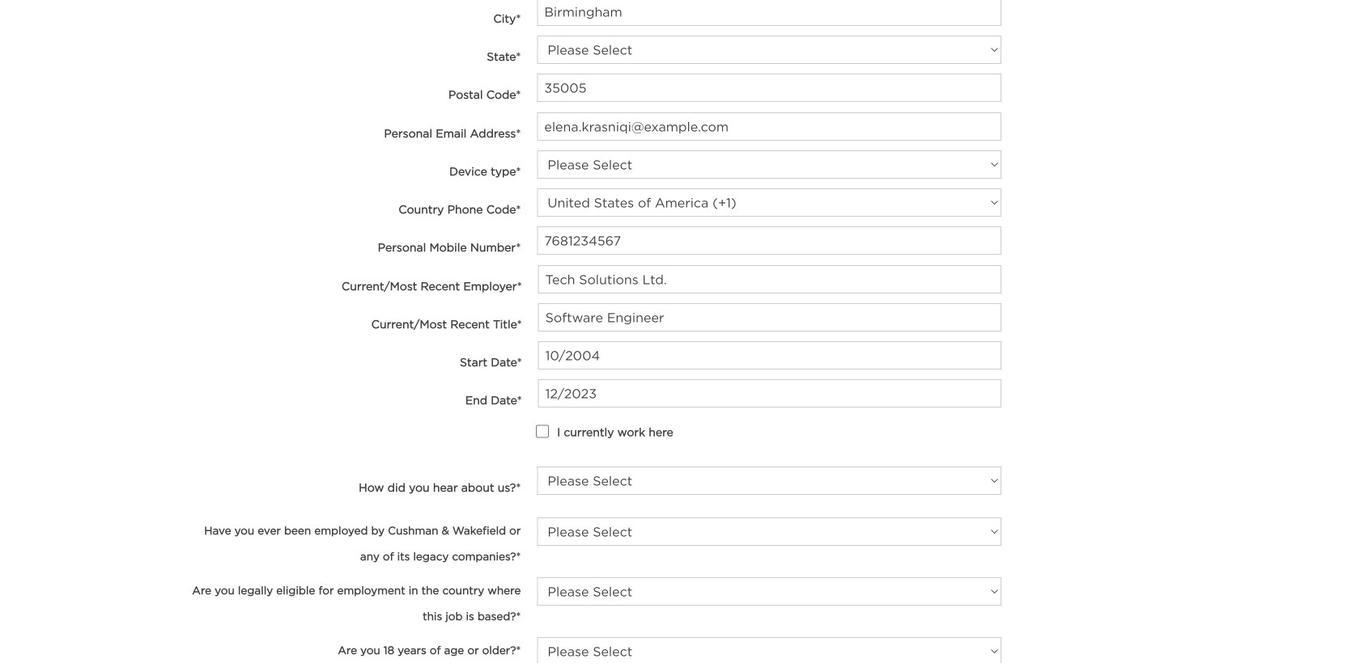 Task type: locate. For each thing, give the bounding box(es) containing it.
None text field
[[538, 342, 1002, 370], [538, 380, 1002, 408], [538, 342, 1002, 370], [538, 380, 1002, 408]]

Personal Email Address email field
[[537, 113, 1002, 141]]

I currently work here checkbox
[[536, 418, 549, 446]]



Task type: describe. For each thing, give the bounding box(es) containing it.
City text field
[[537, 0, 1002, 26]]

Current/Most Recent Title text field
[[538, 304, 1002, 332]]

Current/Most Recent Employer text field
[[538, 266, 1002, 294]]

Postal Code text field
[[537, 74, 1002, 102]]

Personal Mobile Number text field
[[537, 227, 1002, 255]]



